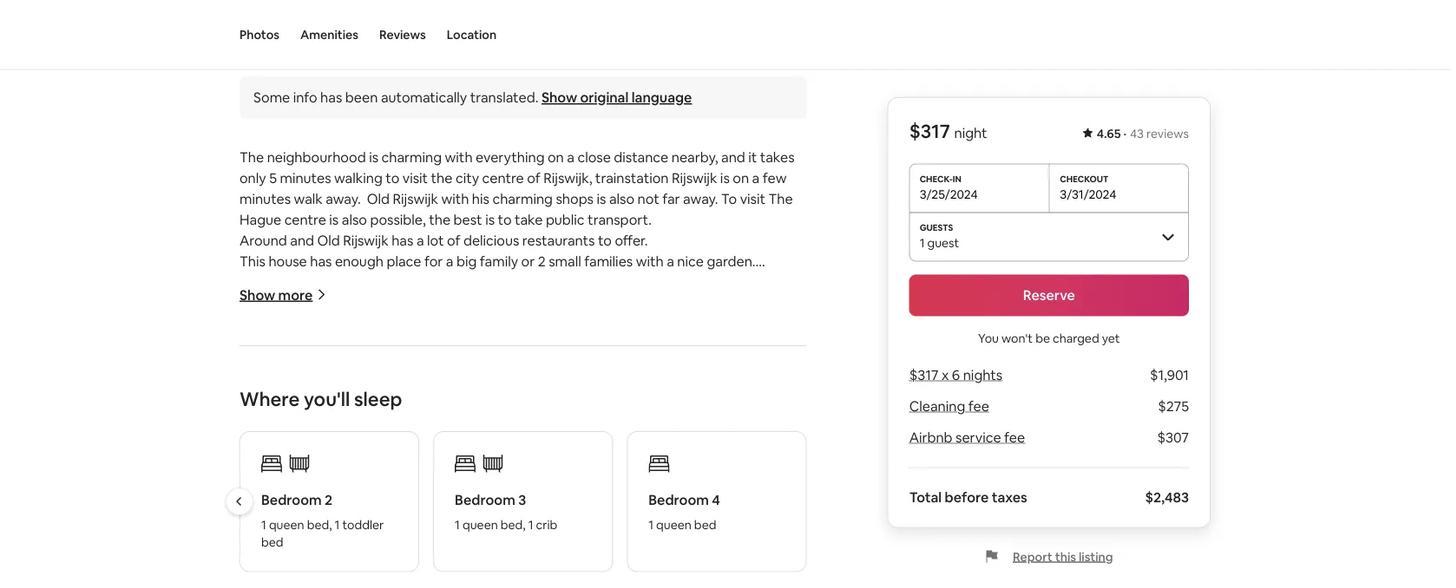 Task type: describe. For each thing, give the bounding box(es) containing it.
a left garden.
[[667, 253, 675, 270]]

0 vertical spatial fee
[[969, 398, 990, 416]]

this
[[1056, 549, 1077, 565]]

automatically
[[381, 88, 467, 106]]

by down at on the bottom
[[612, 336, 628, 354]]

you inside 'ground floor: you can enjoy the tranquillity here. the garden has sun during the day. in the back of the house you will find the kitchen, dining area and in the front of the house the living area, there are enough toys for your children. from the dining area you have access to the garden (fully open glas doors), where you can sit and enjoy the tranquility.'
[[328, 503, 351, 521]]

has right the floors
[[413, 461, 435, 479]]

the right "in"
[[666, 524, 687, 541]]

small
[[549, 253, 582, 270]]

it
[[749, 148, 758, 166]]

to left take
[[498, 211, 512, 229]]

beach
[[587, 378, 627, 395]]

the left 'house.'
[[714, 315, 736, 333]]

distance inside light and bright newly renovated  house with a large garden at the back of the house. 15 minutes from the centre of voorburg and old rijswijk, and by public transport to the hague only 25 minutes.  on a walking distance there is a nice water park for children, nice and lovely open area to walk. and 40 minutes from the beach with public transport, and by car 25 minutes. charming delft is just  20 minutes away by public transport and 10 minutes by car.
[[477, 357, 532, 375]]

bedroom for bedroom 2
[[261, 491, 322, 509]]

the left city
[[431, 169, 453, 187]]

5
[[269, 169, 277, 187]]

the down front
[[701, 565, 722, 577]]

children.
[[531, 544, 585, 562]]

$307
[[1158, 429, 1190, 447]]

and right around
[[290, 232, 314, 250]]

total before taxes
[[910, 489, 1028, 507]]

will
[[422, 524, 442, 541]]

the neighbourhood is charming with everything on a close distance nearby, and it takes only 5 minutes walking to visit the city centre of rijswijk, trainstation rijswijk is on a few minutes walk away.  old rijswijk with his charming shops is also not far away. to visit the hague centre is also possible, the best is to take public transport. around and old rijswijk has a lot of delicious restaurants to offer. this house has enough place for a big family or 2 small families with a nice garden.
[[240, 148, 798, 270]]

only inside light and bright newly renovated  house with a large garden at the back of the house. 15 minutes from the centre of voorburg and old rijswijk, and by public transport to the hague only 25 minutes.  on a walking distance there is a nice water park for children, nice and lovely open area to walk. and 40 minutes from the beach with public transport, and by car 25 minutes. charming delft is just  20 minutes away by public transport and 10 minutes by car.
[[285, 357, 311, 375]]

day.
[[744, 503, 769, 521]]

15
[[783, 315, 797, 333]]

·
[[1124, 126, 1127, 142]]

of right lot
[[447, 232, 461, 250]]

0 horizontal spatial visit
[[403, 169, 428, 187]]

ground
[[240, 503, 288, 521]]

is up delicious
[[486, 211, 495, 229]]

where
[[240, 387, 300, 412]]

guest
[[928, 235, 960, 251]]

and
[[425, 378, 452, 395]]

only inside the neighbourhood is charming with everything on a close distance nearby, and it takes only 5 minutes walking to visit the city centre of rijswijk, trainstation rijswijk is on a few minutes walk away.  old rijswijk with his charming shops is also not far away. to visit the hague centre is also possible, the best is to take public transport. around and old rijswijk has a lot of delicious restaurants to offer. this house has enough place for a big family or 2 small families with a nice garden.
[[240, 169, 266, 187]]

1 horizontal spatial on
[[733, 169, 749, 187]]

public down the park
[[661, 378, 700, 395]]

location
[[447, 27, 497, 43]]

public up water
[[631, 336, 670, 354]]

with down water
[[630, 378, 658, 395]]

minutes down "light"
[[240, 336, 291, 354]]

a left large
[[529, 315, 536, 333]]

to up the families
[[598, 232, 612, 250]]

the left day.
[[719, 503, 741, 521]]

the up lot
[[429, 211, 451, 229]]

has right house
[[311, 461, 333, 479]]

to up charming
[[373, 378, 387, 395]]

sit
[[618, 565, 633, 577]]

to up children, in the bottom of the page
[[736, 336, 750, 354]]

for inside light and bright newly renovated  house with a large garden at the back of the house. 15 minutes from the centre of voorburg and old rijswijk, and by public transport to the hague only 25 minutes.  on a walking distance there is a nice water park for children, nice and lovely open area to walk. and 40 minutes from the beach with public transport, and by car 25 minutes. charming delft is just  20 minutes away by public transport and 10 minutes by car.
[[697, 357, 715, 375]]

glas
[[446, 565, 472, 577]]

neighbourhood
[[267, 148, 366, 166]]

hague inside the neighbourhood is charming with everything on a close distance nearby, and it takes only 5 minutes walking to visit the city centre of rijswijk, trainstation rijswijk is on a few minutes walk away.  old rijswijk with his charming shops is also not far away. to visit the hague centre is also possible, the best is to take public transport. around and old rijswijk has a lot of delicious restaurants to offer. this house has enough place for a big family or 2 small families with a nice garden.
[[240, 211, 281, 229]]

and up beach
[[585, 336, 609, 354]]

bedroom 2 1 queen bed, 1 toddler bed
[[261, 491, 384, 550]]

and right the sit
[[636, 565, 660, 577]]

a up beach
[[585, 357, 593, 375]]

and right persons
[[563, 461, 587, 479]]

house inside the neighbourhood is charming with everything on a close distance nearby, and it takes only 5 minutes walking to visit the city centre of rijswijk, trainstation rijswijk is on a few minutes walk away.  old rijswijk with his charming shops is also not far away. to visit the hague centre is also possible, the best is to take public transport. around and old rijswijk has a lot of delicious restaurants to offer. this house has enough place for a big family or 2 small families with a nice garden.
[[269, 253, 307, 270]]

back inside 'ground floor: you can enjoy the tranquillity here. the garden has sun during the day. in the back of the house you will find the kitchen, dining area and in the front of the house the living area, there are enough toys for your children. from the dining area you have access to the garden (fully open glas doors), where you can sit and enjoy the tranquility.'
[[279, 524, 310, 541]]

with left large
[[498, 315, 525, 333]]

report
[[1013, 549, 1053, 565]]

of up on
[[400, 336, 414, 354]]

away
[[574, 398, 607, 416]]

car
[[258, 398, 279, 416]]

1 vertical spatial place
[[438, 461, 473, 479]]

1 vertical spatial enjoy
[[663, 565, 698, 577]]

been
[[345, 88, 378, 106]]

is right neighbourhood in the left of the page
[[369, 148, 379, 166]]

walk
[[294, 190, 323, 208]]

and right the floors
[[386, 461, 410, 479]]

for inside 'ground floor: you can enjoy the tranquillity here. the garden has sun during the day. in the back of the house you will find the kitchen, dining area and in the front of the house the living area, there are enough toys for your children. from the dining area you have access to the garden (fully open glas doors), where you can sit and enjoy the tranquility.'
[[477, 544, 496, 562]]

by down beach
[[610, 398, 626, 416]]

from
[[588, 544, 621, 562]]

with down offer.
[[636, 253, 664, 270]]

his
[[472, 190, 490, 208]]

0 horizontal spatial 25
[[282, 398, 297, 416]]

a left few
[[753, 169, 760, 187]]

service
[[956, 429, 1002, 447]]

baby/toddler.
[[601, 461, 688, 479]]

$1,901
[[1151, 366, 1190, 384]]

transport.
[[588, 211, 652, 229]]

0 vertical spatial minutes.
[[333, 357, 387, 375]]

light and bright newly renovated  house with a large garden at the back of the house. 15 minutes from the centre of voorburg and old rijswijk, and by public transport to the hague only 25 minutes.  on a walking distance there is a nice water park for children, nice and lovely open area to walk. and 40 minutes from the beach with public transport, and by car 25 minutes. charming delft is just  20 minutes away by public transport and 10 minutes by car.
[[240, 315, 806, 437]]

0 horizontal spatial 3
[[336, 461, 343, 479]]

1 left crib
[[529, 517, 534, 533]]

floor:
[[291, 503, 325, 521]]

1 horizontal spatial charming
[[493, 190, 553, 208]]

airbnb service fee
[[910, 429, 1026, 447]]

of up area, at the bottom
[[313, 524, 326, 541]]

bedroom 3 1 queen bed, 1 crib
[[455, 491, 558, 533]]

the right at on the bottom
[[639, 315, 660, 333]]

the inside 'ground floor: you can enjoy the tranquillity here. the garden has sun during the day. in the back of the house you will find the kitchen, dining area and in the front of the house the living area, there are enough toys for your children. from the dining area you have access to the garden (fully open glas doors), where you can sit and enjoy the tranquility.'
[[549, 503, 573, 521]]

1 right will at the bottom left of page
[[455, 517, 460, 533]]

back inside light and bright newly renovated  house with a large garden at the back of the house. 15 minutes from the centre of voorburg and old rijswijk, and by public transport to the hague only 25 minutes.  on a walking distance there is a nice water park for children, nice and lovely open area to walk. and 40 minutes from the beach with public transport, and by car 25 minutes. charming delft is just  20 minutes away by public transport and 10 minutes by car.
[[663, 315, 694, 333]]

nice inside the neighbourhood is charming with everything on a close distance nearby, and it takes only 5 minutes walking to visit the city centre of rijswijk, trainstation rijswijk is on a few minutes walk away.  old rijswijk with his charming shops is also not far away. to visit the hague centre is also possible, the best is to take public transport. around and old rijswijk has a lot of delicious restaurants to offer. this house has enough place for a big family or 2 small families with a nice garden.
[[678, 253, 704, 270]]

is left just
[[459, 398, 469, 416]]

the down area, at the bottom
[[303, 565, 325, 577]]

and down show more button
[[275, 315, 299, 333]]

1 horizontal spatial visit
[[740, 190, 766, 208]]

and left 10
[[735, 398, 759, 416]]

to
[[722, 190, 737, 208]]

minutes down 5
[[240, 190, 291, 208]]

the up access
[[240, 544, 261, 562]]

front
[[690, 524, 722, 541]]

1 horizontal spatial area
[[593, 524, 621, 541]]

and left "in"
[[624, 524, 648, 541]]

crib
[[536, 517, 558, 533]]

yet
[[1103, 330, 1121, 346]]

nearby,
[[672, 148, 719, 166]]

info
[[293, 88, 317, 106]]

is up away
[[573, 357, 582, 375]]

charming
[[358, 398, 421, 416]]

a left the close
[[567, 148, 575, 166]]

1 inside the bedroom 4 1 queen bed
[[649, 517, 654, 533]]

airbnb service fee button
[[910, 429, 1026, 447]]

and up 10
[[770, 378, 794, 395]]

0 vertical spatial show
[[542, 88, 578, 106]]

large
[[539, 315, 571, 333]]

enough inside the neighbourhood is charming with everything on a close distance nearby, and it takes only 5 minutes walking to visit the city centre of rijswijk, trainstation rijswijk is on a few minutes walk away.  old rijswijk with his charming shops is also not far away. to visit the hague centre is also possible, the best is to take public transport. around and old rijswijk has a lot of delicious restaurants to offer. this house has enough place for a big family or 2 small families with a nice garden.
[[335, 253, 384, 270]]

of right front
[[725, 524, 739, 541]]

0 horizontal spatial centre
[[285, 211, 326, 229]]

queen for bedroom 2
[[269, 517, 304, 533]]

1 right in
[[261, 517, 266, 533]]

1 vertical spatial fee
[[1005, 429, 1026, 447]]

airbnb
[[910, 429, 953, 447]]

40
[[455, 378, 471, 395]]

1 horizontal spatial you
[[979, 330, 999, 346]]

the up previous icon at the bottom
[[240, 461, 264, 479]]

queen for bedroom 4
[[657, 517, 692, 533]]

and right voorburg
[[480, 336, 504, 354]]

20
[[501, 398, 517, 416]]

open inside light and bright newly renovated  house with a large garden at the back of the house. 15 minutes from the centre of voorburg and old rijswijk, and by public transport to the hague only 25 minutes.  on a walking distance there is a nice water park for children, nice and lovely open area to walk. and 40 minutes from the beach with public transport, and by car 25 minutes. charming delft is just  20 minutes away by public transport and 10 minutes by car.
[[306, 378, 339, 395]]

1 horizontal spatial also
[[610, 190, 635, 208]]

you'll
[[304, 387, 350, 412]]

the up the sit
[[624, 544, 646, 562]]

0 vertical spatial transport
[[673, 336, 733, 354]]

to up possible,
[[386, 169, 400, 187]]

4.65
[[1097, 126, 1121, 142]]

minutes up walk
[[280, 169, 331, 187]]

0 vertical spatial can
[[355, 503, 378, 521]]

of left 'house.'
[[697, 315, 711, 333]]

reviews
[[379, 27, 426, 43]]

10
[[762, 398, 776, 416]]

garden for and
[[574, 315, 620, 333]]

during
[[675, 503, 716, 521]]

close
[[578, 148, 611, 166]]

with up city
[[445, 148, 473, 166]]

the down tranquillity
[[473, 524, 494, 541]]

garden.
[[707, 253, 756, 270]]

translated.
[[470, 88, 539, 106]]

possible,
[[370, 211, 426, 229]]

$317 night
[[910, 119, 988, 144]]

1 horizontal spatial from
[[529, 378, 560, 395]]

the down day.
[[742, 524, 763, 541]]

cleaning
[[910, 398, 966, 416]]

restaurants
[[523, 232, 595, 250]]

are
[[372, 544, 392, 562]]

on
[[393, 357, 412, 375]]

has right info
[[321, 88, 342, 106]]

centre
[[353, 336, 397, 354]]

show more button
[[240, 286, 327, 304]]

area inside light and bright newly renovated  house with a large garden at the back of the house. 15 minutes from the centre of voorburg and old rijswijk, and by public transport to the hague only 25 minutes.  on a walking distance there is a nice water park for children, nice and lovely open area to walk. and 40 minutes from the beach with public transport, and by car 25 minutes. charming delft is just  20 minutes away by public transport and 10 minutes by car.
[[342, 378, 370, 395]]

there inside light and bright newly renovated  house with a large garden at the back of the house. 15 minutes from the centre of voorburg and old rijswijk, and by public transport to the hague only 25 minutes.  on a walking distance there is a nice water park for children, nice and lovely open area to walk. and 40 minutes from the beach with public transport, and by car 25 minutes. charming delft is just  20 minutes away by public transport and 10 minutes by car.
[[535, 357, 570, 375]]

is up to
[[721, 169, 730, 187]]

1 left toddler
[[335, 517, 340, 533]]

rijswijk, inside light and bright newly renovated  house with a large garden at the back of the house. 15 minutes from the centre of voorburg and old rijswijk, and by public transport to the hague only 25 minutes.  on a walking distance there is a nice water park for children, nice and lovely open area to walk. and 40 minutes from the beach with public transport, and by car 25 minutes. charming delft is just  20 minutes away by public transport and 10 minutes by car.
[[533, 336, 582, 354]]

$317 for $317 x 6 nights
[[910, 366, 939, 384]]

public inside the neighbourhood is charming with everything on a close distance nearby, and it takes only 5 minutes walking to visit the city centre of rijswijk, trainstation rijswijk is on a few minutes walk away.  old rijswijk with his charming shops is also not far away. to visit the hague centre is also possible, the best is to take public transport. around and old rijswijk has a lot of delicious restaurants to offer. this house has enough place for a big family or 2 small families with a nice garden.
[[546, 211, 585, 229]]

the house has 3 floors and has place for 8 persons and 2 baby/toddler.
[[240, 461, 691, 479]]

find
[[445, 524, 470, 541]]

house
[[267, 461, 308, 479]]

place inside the neighbourhood is charming with everything on a close distance nearby, and it takes only 5 minutes walking to visit the city centre of rijswijk, trainstation rijswijk is on a few minutes walk away.  old rijswijk with his charming shops is also not far away. to visit the hague centre is also possible, the best is to take public transport. around and old rijswijk has a lot of delicious restaurants to offer. this house has enough place for a big family or 2 small families with a nice garden.
[[387, 253, 422, 270]]

0 horizontal spatial enjoy
[[381, 503, 415, 521]]

2 horizontal spatial nice
[[776, 357, 802, 375]]

2 inside the neighbourhood is charming with everything on a close distance nearby, and it takes only 5 minutes walking to visit the city centre of rijswijk, trainstation rijswijk is on a few minutes walk away.  old rijswijk with his charming shops is also not far away. to visit the hague centre is also possible, the best is to take public transport. around and old rijswijk has a lot of delicious restaurants to offer. this house has enough place for a big family or 2 small families with a nice garden.
[[538, 253, 546, 270]]

with down city
[[441, 190, 469, 208]]

2 horizontal spatial area
[[691, 544, 719, 562]]

best
[[454, 211, 483, 229]]

$317 x 6 nights
[[910, 366, 1003, 384]]

report this listing
[[1013, 549, 1114, 565]]

delicious
[[464, 232, 520, 250]]

has down possible,
[[392, 232, 414, 250]]

for left 8
[[476, 461, 495, 479]]

of down everything
[[527, 169, 541, 187]]

and up car
[[240, 378, 264, 395]]

3/25/2024
[[920, 186, 978, 202]]

the right in
[[254, 524, 276, 541]]

show more
[[240, 286, 313, 304]]

not
[[638, 190, 660, 208]]

4
[[712, 491, 721, 509]]

minutes down car
[[240, 419, 291, 437]]

big
[[457, 253, 477, 270]]

is left possible,
[[329, 211, 339, 229]]

offer.
[[615, 232, 648, 250]]



Task type: vqa. For each thing, say whether or not it's contained in the screenshot.
left there
yes



Task type: locate. For each thing, give the bounding box(es) containing it.
public up restaurants
[[546, 211, 585, 229]]

for up doors),
[[477, 544, 496, 562]]

bedroom left 4
[[649, 491, 709, 509]]

trainstation
[[596, 169, 669, 187]]

walking inside light and bright newly renovated  house with a large garden at the back of the house. 15 minutes from the centre of voorburg and old rijswijk, and by public transport to the hague only 25 minutes.  on a walking distance there is a nice water park for children, nice and lovely open area to walk. and 40 minutes from the beach with public transport, and by car 25 minutes. charming delft is just  20 minutes away by public transport and 10 minutes by car.
[[426, 357, 474, 375]]

2 bed, from the left
[[501, 517, 526, 533]]

0 vertical spatial rijswijk,
[[544, 169, 593, 187]]

the down few
[[769, 190, 793, 208]]

1 horizontal spatial bed
[[695, 517, 717, 533]]

the down bright
[[328, 336, 350, 354]]

0 vertical spatial rijswijk
[[672, 169, 718, 187]]

original
[[581, 88, 629, 106]]

and left it
[[722, 148, 746, 166]]

area up charming
[[342, 378, 370, 395]]

for inside the neighbourhood is charming with everything on a close distance nearby, and it takes only 5 minutes walking to visit the city centre of rijswijk, trainstation rijswijk is on a few minutes walk away.  old rijswijk with his charming shops is also not far away. to visit the hague centre is also possible, the best is to take public transport. around and old rijswijk has a lot of delicious restaurants to offer. this house has enough place for a big family or 2 small families with a nice garden.
[[425, 253, 443, 270]]

fee up service
[[969, 398, 990, 416]]

here.
[[514, 503, 546, 521]]

has up more
[[310, 253, 332, 270]]

only up lovely at the bottom left of the page
[[285, 357, 311, 375]]

the
[[240, 148, 264, 166], [769, 190, 793, 208], [753, 336, 778, 354], [240, 461, 264, 479], [549, 503, 573, 521]]

you down children.
[[566, 565, 589, 577]]

listing
[[1079, 549, 1114, 565]]

queen inside the bedroom 2 1 queen bed, 1 toddler bed
[[269, 517, 304, 533]]

1 bedroom from the left
[[261, 491, 322, 509]]

area,
[[300, 544, 331, 562]]

$2,483
[[1146, 489, 1190, 507]]

1 horizontal spatial enough
[[395, 544, 444, 562]]

queen inside the bedroom 4 1 queen bed
[[657, 517, 692, 533]]

1 vertical spatial dining
[[649, 544, 688, 562]]

bedroom inside the bedroom 4 1 queen bed
[[649, 491, 709, 509]]

0 horizontal spatial back
[[279, 524, 310, 541]]

is right shops
[[597, 190, 606, 208]]

3 left the floors
[[336, 461, 343, 479]]

1 horizontal spatial rijswijk
[[393, 190, 438, 208]]

2 away. from the left
[[684, 190, 719, 208]]

bed, for 2
[[307, 517, 332, 533]]

the inside light and bright newly renovated  house with a large garden at the back of the house. 15 minutes from the centre of voorburg and old rijswijk, and by public transport to the hague only 25 minutes.  on a walking distance there is a nice water park for children, nice and lovely open area to walk. and 40 minutes from the beach with public transport, and by car 25 minutes. charming delft is just  20 minutes away by public transport and 10 minutes by car.
[[753, 336, 778, 354]]

you won't be charged yet
[[979, 330, 1121, 346]]

1 vertical spatial you
[[328, 503, 351, 521]]

3/31/2024
[[1061, 186, 1117, 202]]

bed inside the bedroom 4 1 queen bed
[[695, 517, 717, 533]]

distance up 20
[[477, 357, 532, 375]]

cleaning fee button
[[910, 398, 990, 416]]

sleep
[[354, 387, 402, 412]]

far
[[663, 190, 680, 208]]

floors
[[347, 461, 383, 479]]

just
[[472, 398, 495, 416]]

0 vertical spatial walking
[[334, 169, 383, 187]]

0 vertical spatial 2
[[538, 253, 546, 270]]

old inside light and bright newly renovated  house with a large garden at the back of the house. 15 minutes from the centre of voorburg and old rijswijk, and by public transport to the hague only 25 minutes.  on a walking distance there is a nice water park for children, nice and lovely open area to walk. and 40 minutes from the beach with public transport, and by car 25 minutes. charming delft is just  20 minutes away by public transport and 10 minutes by car.
[[507, 336, 530, 354]]

rijswijk up possible,
[[393, 190, 438, 208]]

1 vertical spatial only
[[285, 357, 311, 375]]

1 vertical spatial centre
[[285, 211, 326, 229]]

there inside 'ground floor: you can enjoy the tranquillity here. the garden has sun during the day. in the back of the house you will find the kitchen, dining area and in the front of the house the living area, there are enough toys for your children. from the dining area you have access to the garden (fully open glas doors), where you can sit and enjoy the tranquility.'
[[334, 544, 369, 562]]

transport up the park
[[673, 336, 733, 354]]

0 horizontal spatial nice
[[596, 357, 622, 375]]

public down water
[[629, 398, 668, 416]]

2 horizontal spatial queen
[[657, 517, 692, 533]]

bed, up your
[[501, 517, 526, 533]]

there down large
[[535, 357, 570, 375]]

1 guest button
[[910, 212, 1190, 261]]

report this listing button
[[986, 549, 1114, 565]]

have
[[748, 544, 779, 562]]

walking down voorburg
[[426, 357, 474, 375]]

the up will at the bottom left of page
[[418, 503, 440, 521]]

0 horizontal spatial on
[[548, 148, 564, 166]]

1 guest
[[920, 235, 960, 251]]

0 vertical spatial hague
[[240, 211, 281, 229]]

x
[[942, 366, 949, 384]]

1 vertical spatial old
[[317, 232, 340, 250]]

1 vertical spatial rijswijk
[[393, 190, 438, 208]]

enough down possible,
[[335, 253, 384, 270]]

0 horizontal spatial bed
[[261, 534, 284, 550]]

centre
[[482, 169, 524, 187], [285, 211, 326, 229]]

back up living
[[279, 524, 310, 541]]

2 vertical spatial rijswijk
[[343, 232, 389, 250]]

a
[[567, 148, 575, 166], [753, 169, 760, 187], [417, 232, 424, 250], [446, 253, 454, 270], [667, 253, 675, 270], [529, 315, 536, 333], [415, 357, 423, 375], [585, 357, 593, 375]]

0 horizontal spatial area
[[342, 378, 370, 395]]

1 hague from the top
[[240, 211, 281, 229]]

rijswijk, inside the neighbourhood is charming with everything on a close distance nearby, and it takes only 5 minutes walking to visit the city centre of rijswijk, trainstation rijswijk is on a few minutes walk away.  old rijswijk with his charming shops is also not far away. to visit the hague centre is also possible, the best is to take public transport. around and old rijswijk has a lot of delicious restaurants to offer. this house has enough place for a big family or 2 small families with a nice garden.
[[544, 169, 593, 187]]

takes
[[761, 148, 795, 166]]

2 horizontal spatial bedroom
[[649, 491, 709, 509]]

1 horizontal spatial 2
[[538, 253, 546, 270]]

6
[[953, 366, 961, 384]]

place down possible,
[[387, 253, 422, 270]]

bedroom for bedroom 4
[[649, 491, 709, 509]]

queen
[[269, 517, 304, 533], [463, 517, 498, 533], [657, 517, 692, 533]]

0 vertical spatial from
[[294, 336, 325, 354]]

bedroom inside bedroom 3 1 queen bed, 1 crib
[[455, 491, 516, 509]]

dining up children.
[[551, 524, 590, 541]]

2 vertical spatial area
[[691, 544, 719, 562]]

walking down neighbourhood in the left of the page
[[334, 169, 383, 187]]

you left will at the bottom left of page
[[395, 524, 419, 541]]

1 horizontal spatial show
[[542, 88, 578, 106]]

some
[[254, 88, 290, 106]]

amenities
[[300, 27, 359, 43]]

0 horizontal spatial there
[[334, 544, 369, 562]]

you left 'have'
[[722, 544, 745, 562]]

bed, inside bedroom 3 1 queen bed, 1 crib
[[501, 517, 526, 533]]

$317 x 6 nights button
[[910, 366, 1003, 384]]

0 vertical spatial 25
[[314, 357, 330, 375]]

by
[[612, 336, 628, 354], [240, 398, 255, 416], [610, 398, 626, 416], [294, 419, 310, 437]]

1 horizontal spatial open
[[410, 565, 443, 577]]

0 vertical spatial area
[[342, 378, 370, 395]]

house up voorburg
[[456, 315, 495, 333]]

can
[[355, 503, 378, 521], [592, 565, 615, 577]]

house up the are
[[354, 524, 392, 541]]

bed,
[[307, 517, 332, 533], [501, 517, 526, 533]]

the down "some"
[[240, 148, 264, 166]]

take
[[515, 211, 543, 229]]

reserve
[[1024, 287, 1076, 304]]

0 horizontal spatial queen
[[269, 517, 304, 533]]

$317 for $317 night
[[910, 119, 951, 144]]

show up "light"
[[240, 286, 275, 304]]

lot
[[427, 232, 444, 250]]

transport
[[673, 336, 733, 354], [671, 398, 732, 416]]

from
[[294, 336, 325, 354], [529, 378, 560, 395]]

2 vertical spatial old
[[507, 336, 530, 354]]

0 horizontal spatial enough
[[335, 253, 384, 270]]

1 away. from the left
[[326, 190, 361, 208]]

on
[[548, 148, 564, 166], [733, 169, 749, 187]]

few
[[763, 169, 787, 187]]

transport,
[[703, 378, 767, 395]]

nice down '15' at bottom
[[776, 357, 802, 375]]

where
[[523, 565, 563, 577]]

language
[[632, 88, 692, 106]]

2 bedroom from the left
[[455, 491, 516, 509]]

1 vertical spatial open
[[410, 565, 443, 577]]

1 vertical spatial visit
[[740, 190, 766, 208]]

garden
[[574, 315, 620, 333], [576, 503, 622, 521], [328, 565, 373, 577]]

you left won't
[[979, 330, 999, 346]]

0 horizontal spatial 2
[[325, 491, 333, 509]]

2 vertical spatial you
[[566, 565, 589, 577]]

photos button
[[240, 0, 280, 69]]

0 vertical spatial you
[[395, 524, 419, 541]]

minutes right 20
[[520, 398, 571, 416]]

area
[[342, 378, 370, 395], [593, 524, 621, 541], [691, 544, 719, 562]]

1 vertical spatial garden
[[576, 503, 622, 521]]

enough
[[335, 253, 384, 270], [395, 544, 444, 562]]

has inside 'ground floor: you can enjoy the tranquillity here. the garden has sun during the day. in the back of the house you will find the kitchen, dining area and in the front of the house the living area, there are enough toys for your children. from the dining area you have access to the garden (fully open glas doors), where you can sit and enjoy the tranquility.'
[[625, 503, 647, 521]]

1 horizontal spatial walking
[[426, 357, 474, 375]]

previous image
[[234, 497, 245, 507]]

1 vertical spatial also
[[342, 211, 367, 229]]

0 horizontal spatial also
[[342, 211, 367, 229]]

2 $317 from the top
[[910, 366, 939, 384]]

voorburg
[[417, 336, 477, 354]]

0 vertical spatial garden
[[574, 315, 620, 333]]

1 horizontal spatial 3
[[519, 491, 526, 509]]

$275
[[1159, 398, 1190, 416]]

a right on
[[415, 357, 423, 375]]

0 vertical spatial bed
[[695, 517, 717, 533]]

1 left guest
[[920, 235, 925, 251]]

distance
[[614, 148, 669, 166], [477, 357, 532, 375]]

has left sun
[[625, 503, 647, 521]]

garden inside light and bright newly renovated  house with a large garden at the back of the house. 15 minutes from the centre of voorburg and old rijswijk, and by public transport to the hague only 25 minutes.  on a walking distance there is a nice water park for children, nice and lovely open area to walk. and 40 minutes from the beach with public transport, and by car 25 minutes. charming delft is just  20 minutes away by public transport and 10 minutes by car.
[[574, 315, 620, 333]]

1 vertical spatial minutes.
[[300, 398, 355, 416]]

1 horizontal spatial there
[[535, 357, 570, 375]]

tranquillity
[[443, 503, 511, 521]]

1 horizontal spatial dining
[[649, 544, 688, 562]]

access
[[240, 565, 283, 577]]

0 vertical spatial centre
[[482, 169, 524, 187]]

0 vertical spatial charming
[[382, 148, 442, 166]]

newly
[[344, 315, 382, 333]]

minutes. up car.
[[300, 398, 355, 416]]

in
[[240, 524, 251, 541]]

for right the park
[[697, 357, 715, 375]]

garden for dining
[[576, 503, 622, 521]]

bed, inside the bedroom 2 1 queen bed, 1 toddler bed
[[307, 517, 332, 533]]

only left 5
[[240, 169, 266, 187]]

toddler
[[343, 517, 384, 533]]

charged
[[1053, 330, 1100, 346]]

1 vertical spatial rijswijk,
[[533, 336, 582, 354]]

hague up around
[[240, 211, 281, 229]]

1 horizontal spatial only
[[285, 357, 311, 375]]

1 vertical spatial transport
[[671, 398, 732, 416]]

bed inside the bedroom 2 1 queen bed, 1 toddler bed
[[261, 534, 284, 550]]

walking inside the neighbourhood is charming with everything on a close distance nearby, and it takes only 5 minutes walking to visit the city centre of rijswijk, trainstation rijswijk is on a few minutes walk away.  old rijswijk with his charming shops is also not far away. to visit the hague centre is also possible, the best is to take public transport. around and old rijswijk has a lot of delicious restaurants to offer. this house has enough place for a big family or 2 small families with a nice garden.
[[334, 169, 383, 187]]

1 bed, from the left
[[307, 517, 332, 533]]

0 vertical spatial on
[[548, 148, 564, 166]]

3 bedroom from the left
[[649, 491, 709, 509]]

queen inside bedroom 3 1 queen bed, 1 crib
[[463, 517, 498, 533]]

1 vertical spatial 3
[[519, 491, 526, 509]]

families
[[585, 253, 633, 270]]

1 queen from the left
[[269, 517, 304, 533]]

enjoy
[[381, 503, 415, 521], [663, 565, 698, 577]]

by left car
[[240, 398, 255, 416]]

2 horizontal spatial old
[[507, 336, 530, 354]]

1 horizontal spatial old
[[367, 190, 390, 208]]

on up to
[[733, 169, 749, 187]]

2 horizontal spatial you
[[722, 544, 745, 562]]

0 horizontal spatial dining
[[551, 524, 590, 541]]

shops
[[556, 190, 594, 208]]

back up the park
[[663, 315, 694, 333]]

0 horizontal spatial charming
[[382, 148, 442, 166]]

enough inside 'ground floor: you can enjoy the tranquillity here. the garden has sun during the day. in the back of the house you will find the kitchen, dining area and in the front of the house the living area, there are enough toys for your children. from the dining area you have access to the garden (fully open glas doors), where you can sit and enjoy the tranquility.'
[[395, 544, 444, 562]]

0 horizontal spatial old
[[317, 232, 340, 250]]

1 horizontal spatial away.
[[684, 190, 719, 208]]

0 horizontal spatial show
[[240, 286, 275, 304]]

distance inside the neighbourhood is charming with everything on a close distance nearby, and it takes only 5 minutes walking to visit the city centre of rijswijk, trainstation rijswijk is on a few minutes walk away.  old rijswijk with his charming shops is also not far away. to visit the hague centre is also possible, the best is to take public transport. around and old rijswijk has a lot of delicious restaurants to offer. this house has enough place for a big family or 2 small families with a nice garden.
[[614, 148, 669, 166]]

0 vertical spatial there
[[535, 357, 570, 375]]

show original language button
[[542, 88, 692, 106]]

a left big
[[446, 253, 454, 270]]

0 vertical spatial old
[[367, 190, 390, 208]]

0 horizontal spatial only
[[240, 169, 266, 187]]

rijswijk, down large
[[533, 336, 582, 354]]

2 vertical spatial garden
[[328, 565, 373, 577]]

2 hague from the top
[[240, 357, 281, 375]]

1 vertical spatial hague
[[240, 357, 281, 375]]

the
[[431, 169, 453, 187], [429, 211, 451, 229], [639, 315, 660, 333], [714, 315, 736, 333], [328, 336, 350, 354], [563, 378, 584, 395], [418, 503, 440, 521], [719, 503, 741, 521], [254, 524, 276, 541], [329, 524, 351, 541], [473, 524, 494, 541], [666, 524, 687, 541], [742, 524, 763, 541], [240, 544, 261, 562], [624, 544, 646, 562], [303, 565, 325, 577], [701, 565, 722, 577]]

open right lovely at the bottom left of the page
[[306, 378, 339, 395]]

2 inside the bedroom 2 1 queen bed, 1 toddler bed
[[325, 491, 333, 509]]

garden left at on the bottom
[[574, 315, 620, 333]]

1 horizontal spatial back
[[663, 315, 694, 333]]

this
[[240, 253, 266, 270]]

amenities button
[[300, 0, 359, 69]]

1 vertical spatial area
[[593, 524, 621, 541]]

43
[[1131, 126, 1145, 142]]

2 right floor:
[[325, 491, 333, 509]]

rijswijk
[[672, 169, 718, 187], [393, 190, 438, 208], [343, 232, 389, 250]]

walking
[[334, 169, 383, 187], [426, 357, 474, 375]]

0 vertical spatial open
[[306, 378, 339, 395]]

park
[[665, 357, 694, 375]]

$317 left x
[[910, 366, 939, 384]]

3 queen from the left
[[657, 517, 692, 533]]

3 inside bedroom 3 1 queen bed, 1 crib
[[519, 491, 526, 509]]

1 horizontal spatial place
[[438, 461, 473, 479]]

bedroom 4 1 queen bed
[[649, 491, 721, 533]]

distance up trainstation
[[614, 148, 669, 166]]

1 vertical spatial 25
[[282, 398, 297, 416]]

1 horizontal spatial bedroom
[[455, 491, 516, 509]]

1 vertical spatial show
[[240, 286, 275, 304]]

1 vertical spatial charming
[[493, 190, 553, 208]]

hague inside light and bright newly renovated  house with a large garden at the back of the house. 15 minutes from the centre of voorburg and old rijswijk, and by public transport to the hague only 25 minutes.  on a walking distance there is a nice water park for children, nice and lovely open area to walk. and 40 minutes from the beach with public transport, and by car 25 minutes. charming delft is just  20 minutes away by public transport and 10 minutes by car.
[[240, 357, 281, 375]]

fee right service
[[1005, 429, 1026, 447]]

house inside light and bright newly renovated  house with a large garden at the back of the house. 15 minutes from the centre of voorburg and old rijswijk, and by public transport to the hague only 25 minutes.  on a walking distance there is a nice water park for children, nice and lovely open area to walk. and 40 minutes from the beach with public transport, and by car 25 minutes. charming delft is just  20 minutes away by public transport and 10 minutes by car.
[[456, 315, 495, 333]]

0 horizontal spatial away.
[[326, 190, 361, 208]]

$317 left the night
[[910, 119, 951, 144]]

2 horizontal spatial 2
[[590, 461, 598, 479]]

open inside 'ground floor: you can enjoy the tranquillity here. the garden has sun during the day. in the back of the house you will find the kitchen, dining area and in the front of the house the living area, there are enough toys for your children. from the dining area you have access to the garden (fully open glas doors), where you can sit and enjoy the tranquility.'
[[410, 565, 443, 577]]

the down 'house.'
[[753, 336, 778, 354]]

1 vertical spatial $317
[[910, 366, 939, 384]]

bedroom down house
[[261, 491, 322, 509]]

rijswijk down nearby,
[[672, 169, 718, 187]]

visit up possible,
[[403, 169, 428, 187]]

centre down everything
[[482, 169, 524, 187]]

0 horizontal spatial from
[[294, 336, 325, 354]]

house up 'have'
[[766, 524, 805, 541]]

or
[[522, 253, 535, 270]]

enjoy down front
[[663, 565, 698, 577]]

also up transport.
[[610, 190, 635, 208]]

only
[[240, 169, 266, 187], [285, 357, 311, 375]]

1 horizontal spatial centre
[[482, 169, 524, 187]]

some info has been automatically translated. show original language
[[254, 88, 692, 106]]

with
[[445, 148, 473, 166], [441, 190, 469, 208], [636, 253, 664, 270], [498, 315, 525, 333], [630, 378, 658, 395]]

0 vertical spatial place
[[387, 253, 422, 270]]

bed, for 3
[[501, 517, 526, 533]]

0 vertical spatial only
[[240, 169, 266, 187]]

1 $317 from the top
[[910, 119, 951, 144]]

2 queen from the left
[[463, 517, 498, 533]]

a left lot
[[417, 232, 424, 250]]

1 horizontal spatial can
[[592, 565, 615, 577]]

1 vertical spatial on
[[733, 169, 749, 187]]

the up away
[[563, 378, 584, 395]]

nice left garden.
[[678, 253, 704, 270]]

location button
[[447, 0, 497, 69]]

can down from
[[592, 565, 615, 577]]

0 horizontal spatial rijswijk
[[343, 232, 389, 250]]

has
[[321, 88, 342, 106], [392, 232, 414, 250], [310, 253, 332, 270], [311, 461, 333, 479], [413, 461, 435, 479], [625, 503, 647, 521]]

1 vertical spatial distance
[[477, 357, 532, 375]]

1 horizontal spatial fee
[[1005, 429, 1026, 447]]

by left car.
[[294, 419, 310, 437]]

0 vertical spatial also
[[610, 190, 635, 208]]

queen for bedroom 3
[[463, 517, 498, 533]]

rijswijk, up shops
[[544, 169, 593, 187]]

there
[[535, 357, 570, 375], [334, 544, 369, 562]]

1 inside dropdown button
[[920, 235, 925, 251]]

water
[[625, 357, 662, 375]]

away. left to
[[684, 190, 719, 208]]

the up area, at the bottom
[[329, 524, 351, 541]]

bedroom for bedroom 3
[[455, 491, 516, 509]]

minutes up 20
[[474, 378, 526, 395]]

open
[[306, 378, 339, 395], [410, 565, 443, 577]]

to inside 'ground floor: you can enjoy the tranquillity here. the garden has sun during the day. in the back of the house you will find the kitchen, dining area and in the front of the house the living area, there are enough toys for your children. from the dining area you have access to the garden (fully open glas doors), where you can sit and enjoy the tranquility.'
[[286, 565, 300, 577]]

also left possible,
[[342, 211, 367, 229]]

1 horizontal spatial nice
[[678, 253, 704, 270]]

bedroom inside the bedroom 2 1 queen bed, 1 toddler bed
[[261, 491, 322, 509]]



